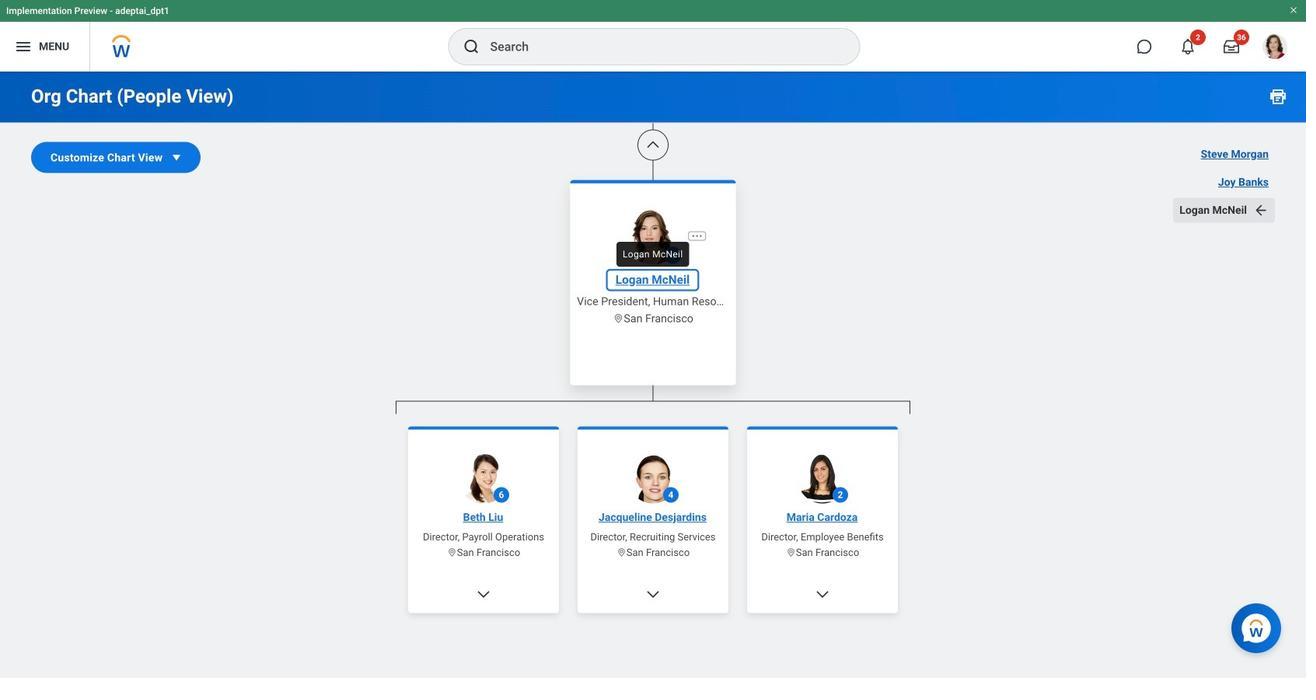 Task type: describe. For each thing, give the bounding box(es) containing it.
close environment banner image
[[1290, 5, 1299, 15]]

notifications large image
[[1181, 39, 1196, 54]]

location image
[[447, 548, 457, 558]]

2 chevron down image from the left
[[646, 587, 661, 602]]

related actions image
[[691, 230, 704, 243]]

caret down image
[[169, 150, 185, 165]]

arrow left image
[[1254, 203, 1269, 218]]

1 chevron down image from the left
[[476, 587, 492, 602]]

Search Workday  search field
[[490, 30, 828, 64]]

logan mcneil, logan mcneil, 3 direct reports element
[[396, 414, 911, 678]]



Task type: locate. For each thing, give the bounding box(es) containing it.
chevron down image
[[476, 587, 492, 602], [646, 587, 661, 602]]

inbox large image
[[1224, 39, 1240, 54]]

main content
[[0, 0, 1307, 678]]

search image
[[462, 37, 481, 56]]

location image for first chevron down image from the right
[[617, 548, 627, 558]]

1 horizontal spatial chevron down image
[[646, 587, 661, 602]]

chevron up image
[[646, 137, 661, 153]]

location image for chevron down icon
[[786, 548, 796, 558]]

chevron down image
[[815, 587, 831, 602]]

0 horizontal spatial chevron down image
[[476, 587, 492, 602]]

tooltip
[[612, 237, 694, 271]]

location image
[[613, 313, 624, 324], [617, 548, 627, 558], [786, 548, 796, 558]]

justify image
[[14, 37, 33, 56]]

banner
[[0, 0, 1307, 72]]

profile logan mcneil image
[[1263, 34, 1288, 62]]

print org chart image
[[1269, 87, 1288, 106]]



Task type: vqa. For each thing, say whether or not it's contained in the screenshot.
first Help from the bottom
no



